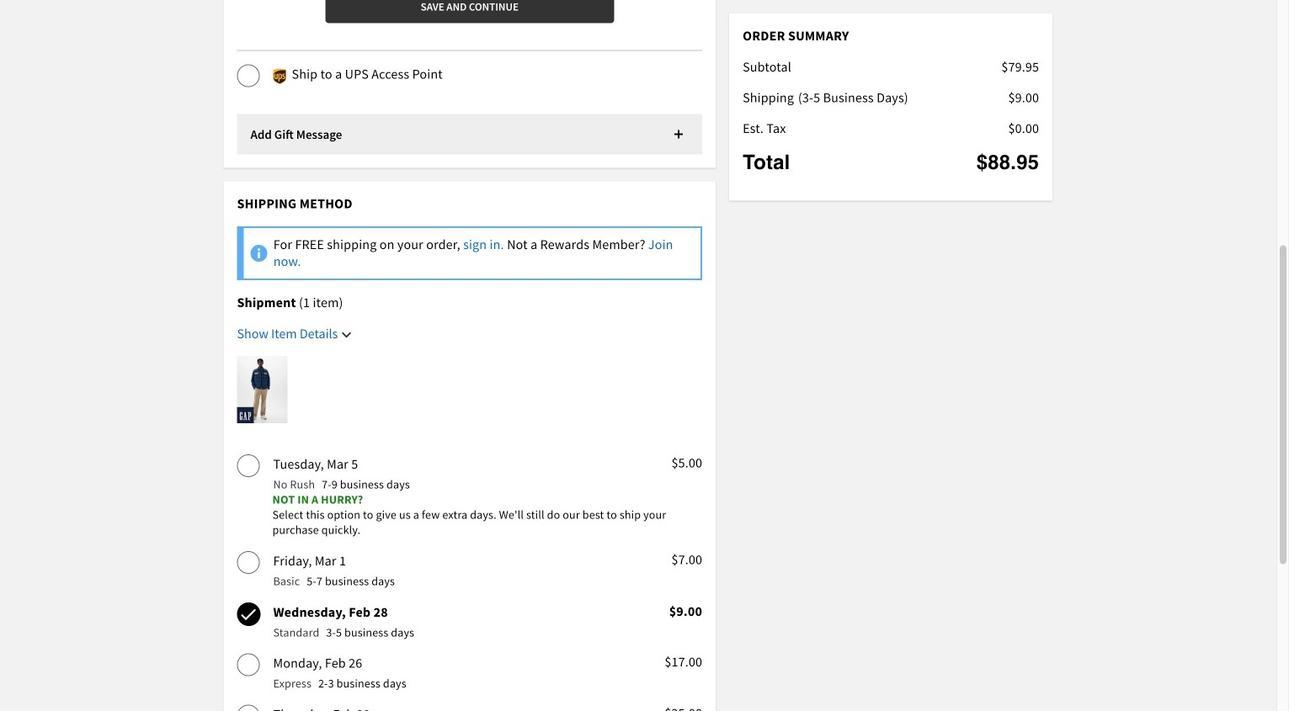 Task type: locate. For each thing, give the bounding box(es) containing it.
ups logo image
[[273, 68, 287, 85]]



Task type: describe. For each thing, give the bounding box(es) containing it.
product image
[[237, 356, 288, 424]]



Task type: vqa. For each thing, say whether or not it's contained in the screenshot.
the ups logo
yes



